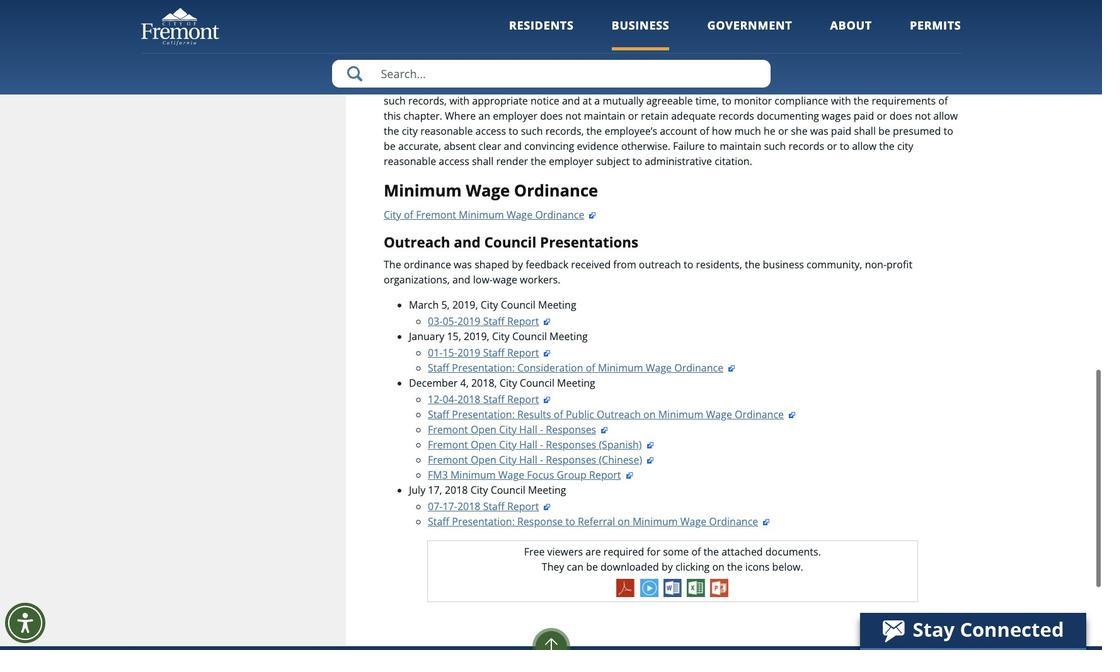 Task type: locate. For each thing, give the bounding box(es) containing it.
payroll
[[384, 54, 433, 74]]

2 presentation: from the top
[[452, 408, 515, 421]]

1 horizontal spatial maintain
[[720, 140, 761, 153]]

0 horizontal spatial for
[[647, 545, 660, 559]]

accurate,
[[398, 140, 441, 153]]

not
[[565, 109, 581, 123], [915, 109, 931, 123]]

and left the at
[[562, 94, 580, 108]]

2019 down 15,
[[457, 346, 481, 360]]

outreach up (spanish)
[[597, 408, 641, 421]]

bulletin up search text field
[[561, 29, 596, 43]]

report
[[507, 314, 539, 328], [507, 346, 539, 360], [507, 392, 539, 406], [589, 468, 621, 482], [507, 500, 539, 513]]

the
[[875, 79, 890, 93], [854, 94, 869, 108], [384, 124, 399, 138], [587, 124, 602, 138], [879, 140, 895, 153], [531, 155, 546, 169], [745, 258, 760, 271], [704, 545, 719, 559], [727, 560, 743, 574]]

the up evidence
[[587, 124, 602, 138]]

1 2019 from the top
[[457, 314, 481, 328]]

- up fremont open city hall - responses (spanish) link
[[540, 423, 543, 437]]

hall down results
[[519, 423, 537, 437]]

1 vertical spatial for
[[647, 545, 660, 559]]

meeting down focus
[[528, 483, 566, 497]]

1 vertical spatial bulletin
[[561, 29, 596, 43]]

access
[[912, 79, 942, 93], [476, 124, 506, 138], [439, 155, 469, 169]]

records
[[525, 79, 561, 93], [719, 109, 754, 123], [789, 140, 824, 153]]

1 vertical spatial paid
[[831, 124, 852, 138]]

2 vertical spatial open
[[471, 453, 497, 467]]

for up 'agreeable'
[[680, 79, 694, 93]]

03-
[[428, 314, 443, 328]]

not up presumed
[[915, 109, 931, 123]]

of inside free viewers are required for some of the attached documents. they can be downloaded by clicking on the icons below.
[[692, 545, 701, 559]]

staff
[[483, 314, 505, 328], [483, 346, 505, 360], [428, 361, 449, 375], [483, 392, 505, 406], [428, 408, 449, 421], [483, 500, 505, 513], [428, 515, 449, 529]]

1 horizontal spatial was
[[810, 124, 829, 138]]

- left vietnamese
[[599, 29, 602, 43]]

staff right the 17-
[[483, 500, 505, 513]]

bulletin up city of fremont minimum wage bulletin - vietnamese link
[[561, 14, 596, 28]]

1 vertical spatial retain
[[641, 109, 669, 123]]

be
[[879, 124, 890, 138], [384, 140, 396, 153], [586, 560, 598, 574]]

0 vertical spatial outreach
[[384, 233, 450, 252]]

0 vertical spatial was
[[810, 124, 829, 138]]

with
[[449, 94, 470, 108], [831, 94, 851, 108]]

0 vertical spatial be
[[879, 124, 890, 138]]

a up the time,
[[696, 79, 702, 93]]

3 responses from the top
[[546, 453, 596, 467]]

four
[[750, 79, 770, 93]]

shall up wages
[[823, 79, 845, 93]]

business
[[612, 18, 670, 33]]

2 vertical spatial records
[[789, 140, 824, 153]]

2019, right 5,
[[452, 298, 478, 312]]

or up "employee's"
[[628, 109, 638, 123]]

outreach up ordinance
[[384, 233, 450, 252]]

documents.
[[766, 545, 821, 559]]

report up consideration
[[507, 346, 539, 360]]

fremont open city hall - responses link
[[428, 423, 609, 437]]

about link
[[830, 18, 872, 50]]

0 horizontal spatial a
[[595, 94, 600, 108]]

period
[[704, 79, 735, 93]]

0 horizontal spatial was
[[454, 258, 472, 271]]

1 horizontal spatial on
[[644, 408, 656, 421]]

employers
[[384, 79, 433, 93]]

0 vertical spatial for
[[680, 79, 694, 93]]

12-04-2018 staff report link
[[428, 392, 552, 406]]

march 5, 2019, city council meeting 03-05-2019 staff report january 15, 2019, city council meeting 01-15-2019 staff report staff presentation: consideration of minimum wage ordinance december 4, 2018, city council meeting 12-04-2018 staff report staff presentation: results of public outreach on minimum wage ordinance fremont open city hall - responses fremont open city hall - responses (spanish) fremont open city hall - responses (chinese) fm3 minimum wage focus group report july 17, 2018 city council meeting 07-17-2018 staff report staff presentation: response to referral on minimum wage ordinance
[[409, 298, 784, 529]]

03-05-2019 staff report link
[[428, 314, 552, 328]]

outreach
[[384, 233, 450, 252], [597, 408, 641, 421]]

0 vertical spatial open
[[471, 423, 497, 437]]

presentation: down 07-17-2018 staff report 'link'
[[452, 515, 515, 529]]

council down consideration
[[520, 376, 555, 390]]

such up this at the left of the page
[[384, 94, 406, 108]]

2 horizontal spatial on
[[712, 560, 725, 574]]

0 horizontal spatial outreach
[[384, 233, 450, 252]]

march
[[409, 298, 439, 312]]

paid down wages
[[831, 124, 852, 138]]

such down he at the right
[[764, 140, 786, 153]]

1 vertical spatial on
[[618, 515, 630, 529]]

not down pertaining
[[565, 109, 581, 123]]

business
[[763, 258, 804, 271]]

2018
[[457, 392, 481, 406], [445, 483, 468, 497], [457, 500, 481, 513]]

of inside minimum wage ordinance city of fremont minimum wage ordinance
[[404, 208, 413, 222]]

otherwise.
[[621, 140, 670, 153]]

0 vertical spatial employer
[[493, 109, 538, 123]]

1 bulletin from the top
[[561, 14, 596, 28]]

was inside outreach and council presentations the ordinance was shaped by feedback received from outreach to residents, the business community, non-profit organizations, and low-wage workers.
[[454, 258, 472, 271]]

meeting down "workers."
[[538, 298, 576, 312]]

2 vertical spatial allow
[[852, 140, 877, 153]]

2 vertical spatial be
[[586, 560, 598, 574]]

city down presumed
[[897, 140, 913, 153]]

0 horizontal spatial with
[[449, 94, 470, 108]]

time,
[[696, 94, 719, 108]]

0 horizontal spatial does
[[540, 109, 563, 123]]

- up "fremont open city hall - responses (chinese)" link
[[540, 438, 543, 452]]

paid right wages
[[854, 109, 874, 123]]

2 does from the left
[[890, 109, 912, 123]]

maintain down the at
[[584, 109, 626, 123]]

2 open from the top
[[471, 438, 497, 452]]

city inside minimum wage ordinance city of fremont minimum wage ordinance
[[384, 208, 401, 222]]

1 vertical spatial maintain
[[720, 140, 761, 153]]

05-
[[443, 314, 457, 328]]

at
[[583, 94, 592, 108]]

01-
[[428, 346, 443, 360]]

records up the much
[[719, 109, 754, 123]]

retain down 'agreeable'
[[641, 109, 669, 123]]

downloaded
[[601, 560, 659, 574]]

allow up presumed
[[933, 109, 958, 123]]

presentation: up 2018,
[[452, 361, 515, 375]]

3 presentation: from the top
[[452, 515, 515, 529]]

does down requirements
[[890, 109, 912, 123]]

1 horizontal spatial outreach
[[597, 408, 641, 421]]

2018 right 07-
[[457, 500, 481, 513]]

agreeable
[[646, 94, 693, 108]]

retain down records
[[460, 79, 488, 93]]

does
[[540, 109, 563, 123], [890, 109, 912, 123]]

0 horizontal spatial retain
[[460, 79, 488, 93]]

city
[[409, 14, 427, 28], [409, 29, 427, 43], [384, 208, 401, 222], [481, 298, 498, 312], [492, 329, 510, 343], [500, 376, 517, 390], [499, 423, 517, 437], [499, 438, 517, 452], [499, 453, 517, 467], [471, 483, 488, 497]]

0 horizontal spatial be
[[384, 140, 396, 153]]

1 responses from the top
[[546, 423, 596, 437]]

she
[[791, 124, 808, 138]]

by inside free viewers are required for some of the attached documents. they can be downloaded by clicking on the icons below.
[[662, 560, 673, 574]]

1 vertical spatial was
[[454, 258, 472, 271]]

received
[[571, 258, 611, 271]]

residents,
[[696, 258, 742, 271]]

to down the 'otherwise.'
[[633, 155, 642, 169]]

by inside outreach and council presentations the ordinance was shaped by feedback received from outreach to residents, the business community, non-profit organizations, and low-wage workers.
[[512, 258, 523, 271]]

1 horizontal spatial records,
[[546, 124, 584, 138]]

such up convincing
[[521, 124, 543, 138]]

2 vertical spatial on
[[712, 560, 725, 574]]

allow
[[848, 79, 872, 93], [933, 109, 958, 123], [852, 140, 877, 153]]

0 vertical spatial such
[[384, 94, 406, 108]]

records down she
[[789, 140, 824, 153]]

documenting
[[757, 109, 819, 123]]

and up 'shaped'
[[454, 233, 481, 252]]

01-15-2019 staff report link
[[428, 346, 552, 360]]

2 vertical spatial responses
[[546, 453, 596, 467]]

council up 'shaped'
[[484, 233, 536, 252]]

0 vertical spatial presentation:
[[452, 361, 515, 375]]

1 vertical spatial be
[[384, 140, 396, 153]]

community,
[[807, 258, 862, 271]]

records, up convincing
[[546, 124, 584, 138]]

ordinance
[[404, 258, 451, 271]]

0 vertical spatial bulletin
[[561, 14, 596, 28]]

minimum
[[484, 14, 529, 28], [484, 29, 529, 43], [384, 180, 462, 202], [459, 208, 504, 222], [598, 361, 643, 375], [658, 408, 704, 421], [451, 468, 496, 482], [633, 515, 678, 529]]

1 vertical spatial records
[[719, 109, 754, 123]]

records, up chapter.
[[408, 94, 447, 108]]

and
[[803, 79, 821, 93], [562, 94, 580, 108], [504, 140, 522, 153], [454, 233, 481, 252], [453, 273, 471, 287]]

1 horizontal spatial such
[[521, 124, 543, 138]]

1 vertical spatial records,
[[546, 124, 584, 138]]

a right the at
[[595, 94, 600, 108]]

1 horizontal spatial retain
[[641, 109, 669, 123]]

to down how
[[708, 140, 717, 153]]

0 vertical spatial records
[[525, 79, 561, 93]]

for left the some
[[647, 545, 660, 559]]

0 vertical spatial 2019
[[457, 314, 481, 328]]

2 bulletin from the top
[[561, 29, 596, 43]]

a
[[696, 79, 702, 93], [595, 94, 600, 108]]

2 with from the left
[[831, 94, 851, 108]]

1 horizontal spatial by
[[662, 560, 673, 574]]

report down "workers."
[[507, 314, 539, 328]]

2019
[[457, 314, 481, 328], [457, 346, 481, 360]]

report down (chinese)
[[589, 468, 621, 482]]

1 horizontal spatial be
[[586, 560, 598, 574]]

city up requirements
[[893, 79, 909, 93]]

allow up wages
[[848, 79, 872, 93]]

residents
[[509, 18, 574, 33]]

responses
[[546, 423, 596, 437], [546, 438, 596, 452], [546, 453, 596, 467]]

reasonable down the accurate,
[[384, 155, 436, 169]]

2 2019 from the top
[[457, 346, 481, 360]]

2018 down 4,
[[457, 392, 481, 406]]

1 horizontal spatial paid
[[854, 109, 874, 123]]

for
[[680, 79, 694, 93], [647, 545, 660, 559]]

1 horizontal spatial not
[[915, 109, 931, 123]]

business link
[[612, 18, 670, 50]]

2 horizontal spatial records
[[789, 140, 824, 153]]

2 vertical spatial presentation:
[[452, 515, 515, 529]]

the down attached
[[727, 560, 743, 574]]

such
[[384, 94, 406, 108], [521, 124, 543, 138], [764, 140, 786, 153]]

2019, down '03-05-2019 staff report' link
[[464, 329, 490, 343]]

0 horizontal spatial by
[[512, 258, 523, 271]]

outreach inside outreach and council presentations the ordinance was shaped by feedback received from outreach to residents, the business community, non-profit organizations, and low-wage workers.
[[384, 233, 450, 252]]

0 vertical spatial paid
[[854, 109, 874, 123]]

2 vertical spatial access
[[439, 155, 469, 169]]

was left 'shaped'
[[454, 258, 472, 271]]

0 horizontal spatial records
[[525, 79, 561, 93]]

2 vertical spatial such
[[764, 140, 786, 153]]

2 horizontal spatial be
[[879, 124, 890, 138]]

access down absent
[[439, 155, 469, 169]]

1 vertical spatial by
[[662, 560, 673, 574]]

by up wage
[[512, 258, 523, 271]]

0 vertical spatial responses
[[546, 423, 596, 437]]

2 vertical spatial hall
[[519, 453, 537, 467]]

to inside outreach and council presentations the ordinance was shaped by feedback received from outreach to residents, the business community, non-profit organizations, and low-wage workers.
[[684, 258, 693, 271]]

was inside payroll records employers shall retain payroll records pertaining to employees for a period of four years, and shall allow the city access to such records, with appropriate notice and at a mutually agreeable time, to monitor compliance with the requirements of this chapter. where an employer does not maintain or retain adequate records documenting wages paid or does not allow the city reasonable access to such records, the employee's account of how much he or she was paid shall be presumed to be accurate, absent clear and convincing evidence otherwise. failure to maintain such records or to allow the city reasonable access shall render the employer subject to administrative citation.
[[810, 124, 829, 138]]

report up results
[[507, 392, 539, 406]]

to up render
[[509, 124, 518, 138]]

1 does from the left
[[540, 109, 563, 123]]

1 horizontal spatial with
[[831, 94, 851, 108]]

payroll records employers shall retain payroll records pertaining to employees for a period of four years, and shall allow the city access to such records, with appropriate notice and at a mutually agreeable time, to monitor compliance with the requirements of this chapter. where an employer does not maintain or retain adequate records documenting wages paid or does not allow the city reasonable access to such records, the employee's account of how much he or she was paid shall be presumed to be accurate, absent clear and convincing evidence otherwise. failure to maintain such records or to allow the city reasonable access shall render the employer subject to administrative citation.
[[384, 54, 958, 169]]

maintain up citation.
[[720, 140, 761, 153]]

2018 up the 17-
[[445, 483, 468, 497]]

be down "are"
[[586, 560, 598, 574]]

with up where
[[449, 94, 470, 108]]

employer down convincing
[[549, 155, 594, 169]]

minimum wage ordinance city of fremont minimum wage ordinance
[[384, 180, 598, 222]]

2 horizontal spatial access
[[912, 79, 942, 93]]

0 horizontal spatial maintain
[[584, 109, 626, 123]]

by
[[512, 258, 523, 271], [662, 560, 673, 574]]

1 vertical spatial hall
[[519, 438, 537, 452]]

hall
[[519, 423, 537, 437], [519, 438, 537, 452], [519, 453, 537, 467]]

reasonable
[[420, 124, 473, 138], [384, 155, 436, 169]]

0 horizontal spatial such
[[384, 94, 406, 108]]

0 horizontal spatial records,
[[408, 94, 447, 108]]

on inside free viewers are required for some of the attached documents. they can be downloaded by clicking on the icons below.
[[712, 560, 725, 574]]

of
[[429, 14, 439, 28], [429, 29, 439, 43], [738, 79, 747, 93], [939, 94, 948, 108], [700, 124, 709, 138], [404, 208, 413, 222], [586, 361, 595, 375], [554, 408, 563, 421], [692, 545, 701, 559]]

they
[[542, 560, 564, 574]]

1 horizontal spatial does
[[890, 109, 912, 123]]

by down the some
[[662, 560, 673, 574]]

records,
[[408, 94, 447, 108], [546, 124, 584, 138]]

city up the accurate,
[[402, 124, 418, 138]]

1 vertical spatial such
[[521, 124, 543, 138]]

Search text field
[[332, 60, 770, 88]]

download excel viewer image
[[687, 579, 705, 597]]

to down permits link
[[945, 79, 954, 93]]

some
[[663, 545, 689, 559]]

fm3
[[428, 468, 448, 482]]

0 vertical spatial hall
[[519, 423, 537, 437]]

wages
[[822, 109, 851, 123]]

clicking
[[676, 560, 710, 574]]

the left business
[[745, 258, 760, 271]]

1 horizontal spatial employer
[[549, 155, 594, 169]]

city
[[893, 79, 909, 93], [402, 124, 418, 138], [897, 140, 913, 153]]

access up requirements
[[912, 79, 942, 93]]

1 not from the left
[[565, 109, 581, 123]]

1 vertical spatial city
[[402, 124, 418, 138]]

employer down appropriate
[[493, 109, 538, 123]]

was right she
[[810, 124, 829, 138]]

1 vertical spatial 2018
[[445, 483, 468, 497]]

1 horizontal spatial for
[[680, 79, 694, 93]]

0 vertical spatial a
[[696, 79, 702, 93]]

2 responses from the top
[[546, 438, 596, 452]]

1 vertical spatial responses
[[546, 438, 596, 452]]

meeting
[[538, 298, 576, 312], [550, 329, 588, 343], [557, 376, 595, 390], [528, 483, 566, 497]]

absent
[[444, 140, 476, 153]]

january
[[409, 329, 444, 343]]

july
[[409, 483, 426, 497]]

0 horizontal spatial not
[[565, 109, 581, 123]]

0 horizontal spatial employer
[[493, 109, 538, 123]]

1 vertical spatial access
[[476, 124, 506, 138]]

or
[[628, 109, 638, 123], [877, 109, 887, 123], [778, 124, 788, 138], [827, 140, 837, 153]]

maintain
[[584, 109, 626, 123], [720, 140, 761, 153]]

wage
[[532, 14, 558, 28], [532, 29, 558, 43], [466, 180, 510, 202], [507, 208, 533, 222], [646, 361, 672, 375], [706, 408, 732, 421], [498, 468, 524, 482], [681, 515, 707, 529]]

staff down 12-
[[428, 408, 449, 421]]

to inside march 5, 2019, city council meeting 03-05-2019 staff report january 15, 2019, city council meeting 01-15-2019 staff report staff presentation: consideration of minimum wage ordinance december 4, 2018, city council meeting 12-04-2018 staff report staff presentation: results of public outreach on minimum wage ordinance fremont open city hall - responses fremont open city hall - responses (spanish) fremont open city hall - responses (chinese) fm3 minimum wage focus group report july 17, 2018 city council meeting 07-17-2018 staff report staff presentation: response to referral on minimum wage ordinance
[[566, 515, 575, 529]]

1 vertical spatial presentation:
[[452, 408, 515, 421]]

evidence
[[577, 140, 619, 153]]

allow down requirements
[[852, 140, 877, 153]]

1 vertical spatial outreach
[[597, 408, 641, 421]]

with up wages
[[831, 94, 851, 108]]

records up notice
[[525, 79, 561, 93]]

to left referral
[[566, 515, 575, 529]]

to right outreach
[[684, 258, 693, 271]]

4,
[[460, 376, 469, 390]]

2019,
[[452, 298, 478, 312], [464, 329, 490, 343]]



Task type: describe. For each thing, give the bounding box(es) containing it.
presumed
[[893, 124, 941, 138]]

to up mutually
[[614, 79, 624, 93]]

years,
[[772, 79, 800, 93]]

download word viewer image
[[663, 579, 682, 597]]

or down wages
[[827, 140, 837, 153]]

3 open from the top
[[471, 453, 497, 467]]

where
[[445, 109, 476, 123]]

1 vertical spatial reasonable
[[384, 155, 436, 169]]

1 horizontal spatial access
[[476, 124, 506, 138]]

shaped
[[475, 258, 509, 271]]

city of fremont minimum wage ordinance link
[[384, 208, 597, 222]]

an
[[479, 109, 490, 123]]

2018,
[[471, 376, 497, 390]]

17,
[[428, 483, 442, 497]]

- left tagalog
[[599, 14, 602, 28]]

much
[[735, 124, 761, 138]]

1 vertical spatial allow
[[933, 109, 958, 123]]

- down fremont open city hall - responses (spanish) link
[[540, 453, 543, 467]]

report up response
[[507, 500, 539, 513]]

download acrobat reader image
[[617, 579, 635, 597]]

council up consideration
[[512, 329, 547, 343]]

the left requirements
[[854, 94, 869, 108]]

12-
[[428, 392, 443, 406]]

0 vertical spatial maintain
[[584, 109, 626, 123]]

mutually
[[603, 94, 644, 108]]

subject
[[596, 155, 630, 169]]

meeting up staff presentation: consideration of minimum wage ordinance link
[[550, 329, 588, 343]]

payroll
[[490, 79, 523, 93]]

he
[[764, 124, 776, 138]]

15-
[[443, 346, 457, 360]]

tagalog
[[605, 14, 641, 28]]

permits link
[[910, 18, 961, 50]]

2 not from the left
[[915, 109, 931, 123]]

1 horizontal spatial records
[[719, 109, 754, 123]]

citation.
[[715, 155, 752, 169]]

low-
[[473, 273, 493, 287]]

appropriate
[[472, 94, 528, 108]]

profit
[[887, 258, 913, 271]]

0 vertical spatial records,
[[408, 94, 447, 108]]

0 horizontal spatial on
[[618, 515, 630, 529]]

staff down 07-
[[428, 515, 449, 529]]

the inside outreach and council presentations the ordinance was shaped by feedback received from outreach to residents, the business community, non-profit organizations, and low-wage workers.
[[745, 258, 760, 271]]

about
[[830, 18, 872, 33]]

attached
[[722, 545, 763, 559]]

free
[[524, 545, 545, 559]]

the up requirements
[[875, 79, 890, 93]]

2 horizontal spatial such
[[764, 140, 786, 153]]

or right he at the right
[[778, 124, 788, 138]]

the up clicking
[[704, 545, 719, 559]]

this
[[384, 109, 401, 123]]

0 vertical spatial 2019,
[[452, 298, 478, 312]]

3 hall from the top
[[519, 453, 537, 467]]

2 hall from the top
[[519, 438, 537, 452]]

feedback
[[526, 258, 568, 271]]

permits
[[910, 18, 961, 33]]

1 hall from the top
[[519, 423, 537, 437]]

the down this at the left of the page
[[384, 124, 399, 138]]

07-
[[428, 500, 443, 513]]

response
[[517, 515, 563, 529]]

below.
[[772, 560, 803, 574]]

to down period
[[722, 94, 732, 108]]

for inside payroll records employers shall retain payroll records pertaining to employees for a period of four years, and shall allow the city access to such records, with appropriate notice and at a mutually agreeable time, to monitor compliance with the requirements of this chapter. where an employer does not maintain or retain adequate records documenting wages paid or does not allow the city reasonable access to such records, the employee's account of how much he or she was paid shall be presumed to be accurate, absent clear and convincing evidence otherwise. failure to maintain such records or to allow the city reasonable access shall render the employer subject to administrative citation.
[[680, 79, 694, 93]]

results
[[517, 408, 551, 421]]

free viewers are required for some of the attached documents. they can be downloaded by clicking on the icons below.
[[524, 545, 821, 574]]

compliance
[[775, 94, 828, 108]]

(chinese)
[[599, 453, 642, 467]]

requirements
[[872, 94, 936, 108]]

administrative
[[645, 155, 712, 169]]

fremont open city hall - responses (spanish) link
[[428, 438, 655, 452]]

viewers
[[547, 545, 583, 559]]

council up 07-17-2018 staff report 'link'
[[491, 483, 525, 497]]

outreach inside march 5, 2019, city council meeting 03-05-2019 staff report january 15, 2019, city council meeting 01-15-2019 staff report staff presentation: consideration of minimum wage ordinance december 4, 2018, city council meeting 12-04-2018 staff report staff presentation: results of public outreach on minimum wage ordinance fremont open city hall - responses fremont open city hall - responses (spanish) fremont open city hall - responses (chinese) fm3 minimum wage focus group report july 17, 2018 city council meeting 07-17-2018 staff report staff presentation: response to referral on minimum wage ordinance
[[597, 408, 641, 421]]

2 vertical spatial 2018
[[457, 500, 481, 513]]

monitor
[[734, 94, 772, 108]]

government
[[707, 18, 792, 33]]

the down convincing
[[531, 155, 546, 169]]

for inside free viewers are required for some of the attached documents. they can be downloaded by clicking on the icons below.
[[647, 545, 660, 559]]

staff presentation: response to referral on minimum wage ordinance link
[[428, 515, 771, 529]]

outreach
[[639, 258, 681, 271]]

fremont inside minimum wage ordinance city of fremont minimum wage ordinance
[[416, 208, 456, 222]]

to down wages
[[840, 140, 850, 153]]

chapter.
[[404, 109, 442, 123]]

staff presentation: results of public outreach on minimum wage ordinance link
[[428, 408, 797, 421]]

2 vertical spatial city
[[897, 140, 913, 153]]

staff down 2018,
[[483, 392, 505, 406]]

required
[[604, 545, 644, 559]]

referral
[[578, 515, 615, 529]]

render
[[496, 155, 528, 169]]

0 vertical spatial reasonable
[[420, 124, 473, 138]]

the down presumed
[[879, 140, 895, 153]]

residents link
[[509, 18, 574, 50]]

staff up 2018,
[[483, 346, 505, 360]]

and up 'compliance'
[[803, 79, 821, 93]]

presentations
[[540, 233, 639, 252]]

and up render
[[504, 140, 522, 153]]

pertaining
[[564, 79, 612, 93]]

how
[[712, 124, 732, 138]]

icons
[[745, 560, 770, 574]]

employee's
[[605, 124, 657, 138]]

december
[[409, 376, 458, 390]]

meeting down staff presentation: consideration of minimum wage ordinance link
[[557, 376, 595, 390]]

to right presumed
[[944, 124, 953, 138]]

are
[[586, 545, 601, 559]]

04-
[[443, 392, 457, 406]]

staff presentation: consideration of minimum wage ordinance link
[[428, 361, 736, 375]]

0 vertical spatial retain
[[460, 79, 488, 93]]

adequate
[[671, 109, 716, 123]]

city of fremont minimum wage bulletin - tagalog link
[[409, 14, 654, 28]]

0 vertical spatial city
[[893, 79, 909, 93]]

1 with from the left
[[449, 94, 470, 108]]

shall down requirements
[[854, 124, 876, 138]]

city of fremont minimum wage bulletin - vietnamese link
[[409, 29, 672, 43]]

can
[[567, 560, 584, 574]]

staff down 01-
[[428, 361, 449, 375]]

council down wage
[[501, 298, 536, 312]]

download powerpoint viewer image
[[710, 579, 729, 597]]

convincing
[[524, 140, 574, 153]]

0 horizontal spatial paid
[[831, 124, 852, 138]]

council inside outreach and council presentations the ordinance was shaped by feedback received from outreach to residents, the business community, non-profit organizations, and low-wage workers.
[[484, 233, 536, 252]]

account
[[660, 124, 697, 138]]

workers.
[[520, 273, 561, 287]]

0 vertical spatial allow
[[848, 79, 872, 93]]

outreach and council presentations the ordinance was shaped by feedback received from outreach to residents, the business community, non-profit organizations, and low-wage workers.
[[384, 233, 913, 287]]

15,
[[447, 329, 461, 343]]

shall down records
[[436, 79, 457, 93]]

1 open from the top
[[471, 423, 497, 437]]

city of fremont minimum wage bulletin - tagalog city of fremont minimum wage bulletin - vietnamese
[[409, 14, 660, 43]]

1 vertical spatial a
[[595, 94, 600, 108]]

fm3 minimum wage focus group report link
[[428, 468, 634, 482]]

staff up 01-15-2019 staff report link
[[483, 314, 505, 328]]

1 vertical spatial employer
[[549, 155, 594, 169]]

group
[[557, 468, 587, 482]]

1 horizontal spatial a
[[696, 79, 702, 93]]

download windows media player image
[[640, 579, 658, 597]]

1 presentation: from the top
[[452, 361, 515, 375]]

and left low-
[[453, 273, 471, 287]]

shall down clear
[[472, 155, 494, 169]]

0 vertical spatial on
[[644, 408, 656, 421]]

17-
[[443, 500, 457, 513]]

0 horizontal spatial access
[[439, 155, 469, 169]]

organizations,
[[384, 273, 450, 287]]

stay connected image
[[860, 613, 1085, 648]]

0 vertical spatial 2018
[[457, 392, 481, 406]]

wage
[[493, 273, 517, 287]]

(spanish)
[[599, 438, 642, 452]]

public
[[566, 408, 594, 421]]

be inside free viewers are required for some of the attached documents. they can be downloaded by clicking on the icons below.
[[586, 560, 598, 574]]

or down requirements
[[877, 109, 887, 123]]

1 vertical spatial 2019,
[[464, 329, 490, 343]]



Task type: vqa. For each thing, say whether or not it's contained in the screenshot.
the top Employer
yes



